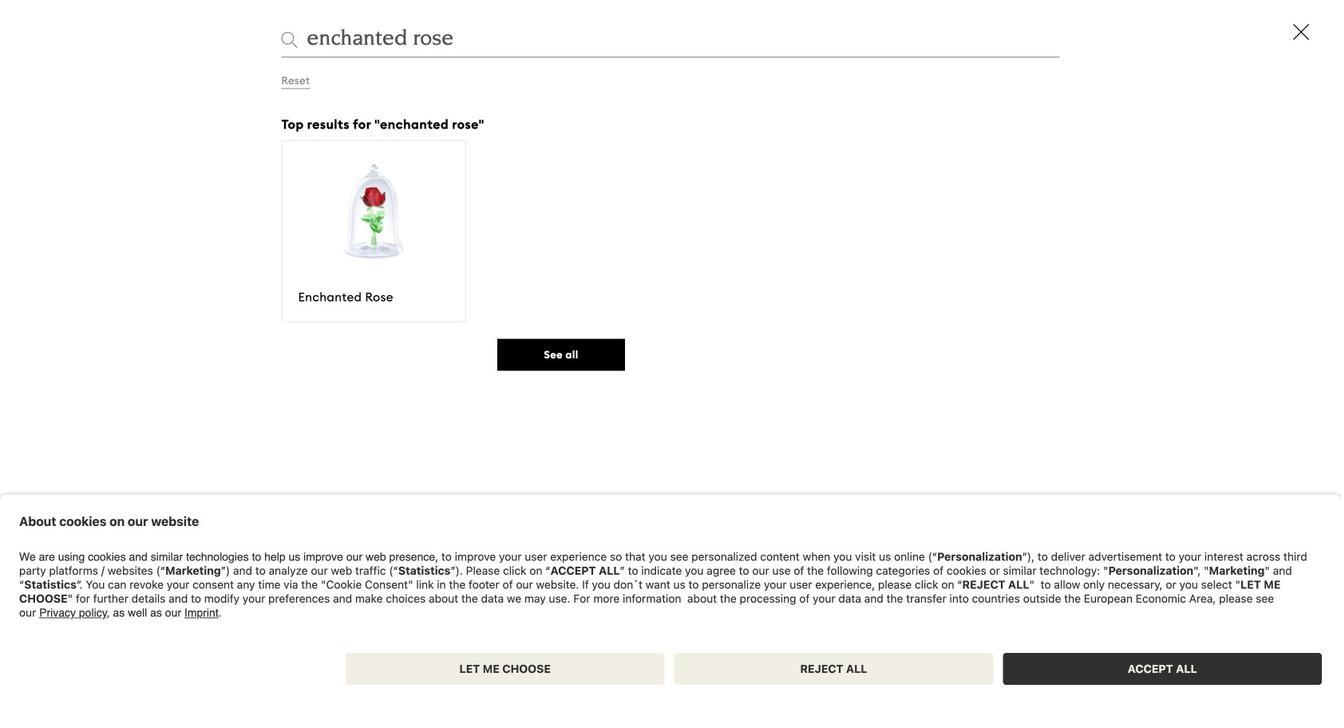 Task type: vqa. For each thing, say whether or not it's contained in the screenshot.
our
no



Task type: describe. For each thing, give the bounding box(es) containing it.
country-selector image image
[[20, 58, 34, 72]]

cart-mobile image image
[[1204, 204, 1217, 219]]

Search field
[[307, 27, 1060, 58]]

search image image
[[1147, 205, 1161, 220]]

left-locator image image
[[168, 58, 177, 72]]



Task type: locate. For each thing, give the bounding box(es) containing it.
swarovski image
[[390, 97, 952, 173]]

left-wishlist image image
[[1310, 61, 1322, 71]]

left login image
[[1187, 60, 1196, 70]]



